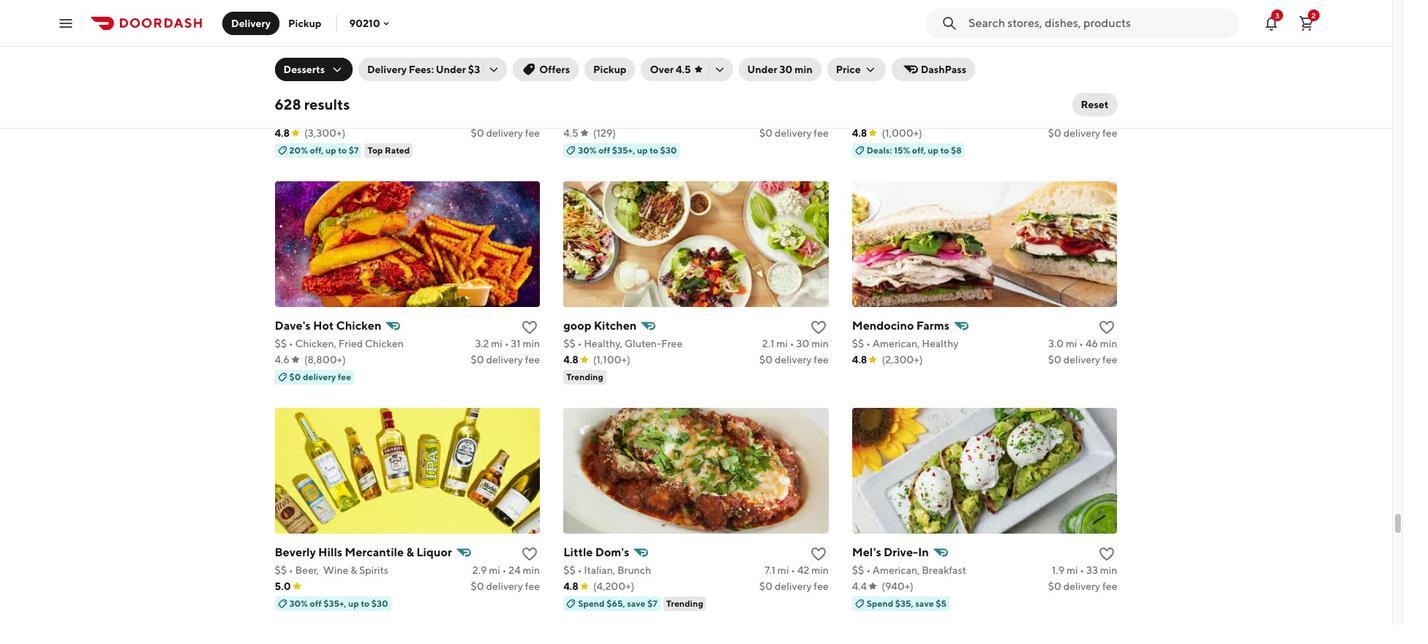 Task type: vqa. For each thing, say whether or not it's contained in the screenshot.
Delivery related to Delivery Fees: Under $3
yes



Task type: locate. For each thing, give the bounding box(es) containing it.
30% off $35+, up to $30
[[578, 145, 677, 156], [289, 598, 388, 609]]

• down joan's
[[289, 111, 293, 123]]

$​0 delivery fee down under 30 min
[[760, 127, 829, 139]]

delivery
[[231, 17, 271, 29], [367, 64, 407, 75]]

spend for spend $35, save $5
[[867, 598, 894, 609]]

delivery for (8,800+)
[[486, 354, 523, 366]]

mi
[[1067, 111, 1079, 123], [491, 338, 503, 350], [777, 338, 788, 350], [1066, 338, 1078, 350], [489, 565, 500, 577], [778, 565, 789, 577], [1067, 565, 1079, 577]]

1 horizontal spatial &
[[379, 111, 385, 123]]

7.1
[[765, 565, 776, 577]]

min for mel's drive-in
[[1101, 565, 1118, 577]]

save for $5
[[916, 598, 934, 609]]

min right 31
[[523, 338, 540, 350]]

spend left $35,
[[867, 598, 894, 609]]

$​0 down 7.1
[[760, 581, 773, 593]]

farms
[[917, 319, 950, 333]]

0 horizontal spatial under
[[436, 64, 466, 75]]

click to add this store to your saved list image up 2.1 mi • 30 min
[[810, 319, 828, 336]]

min for little dom's
[[812, 565, 829, 577]]

4.5 inside over 4.5 button
[[676, 64, 691, 75]]

1 horizontal spatial pickup button
[[585, 58, 636, 81]]

$$ for beverly hills mercantile & liquor
[[275, 565, 287, 577]]

mi right "3.2"
[[491, 338, 503, 350]]

1 under from the left
[[436, 64, 466, 75]]

$$ • chicken, fried chicken
[[275, 338, 404, 350]]

$$ down joan's
[[275, 111, 287, 123]]

1 vertical spatial 30%
[[289, 598, 308, 609]]

2.9 mi • 24 min
[[473, 565, 540, 577]]

& right wine
[[351, 565, 357, 577]]

3
[[1276, 11, 1280, 19]]

trending down '(1,100+)'
[[567, 372, 604, 383]]

0 vertical spatial $7
[[349, 145, 359, 156]]

fried
[[339, 338, 363, 350]]

mi right the 3.0
[[1066, 338, 1078, 350]]

1 vertical spatial &
[[407, 546, 414, 560]]

4.8 down little
[[564, 581, 579, 593]]

reset
[[1082, 99, 1109, 111]]

30 left the price
[[780, 64, 793, 75]]

$$ for dave's hot chicken
[[275, 338, 287, 350]]

wine
[[323, 565, 349, 577]]

1 horizontal spatial delivery
[[367, 64, 407, 75]]

little
[[564, 546, 593, 560]]

1 vertical spatial off
[[310, 598, 322, 609]]

save
[[627, 598, 646, 609], [916, 598, 934, 609]]

1 spend from the left
[[578, 598, 605, 609]]

beverly hills mercantile & liquor
[[275, 546, 452, 560]]

4.8 down goop
[[564, 354, 579, 366]]

$65,
[[607, 598, 626, 609]]

$$ inside the joan's on third $$ • breakfast,  salads & sandwiches
[[275, 111, 287, 123]]

trending right spend $65, save $7
[[667, 598, 704, 609]]

mi for goop kitchen
[[777, 338, 788, 350]]

2 spend from the left
[[867, 598, 894, 609]]

1 vertical spatial pickup
[[594, 64, 627, 75]]

$$ • american, breakfast
[[853, 565, 967, 577]]

third
[[328, 92, 356, 106]]

0 vertical spatial off
[[599, 145, 611, 156]]

off down the (129) on the top left
[[599, 145, 611, 156]]

click to add this store to your saved list image up 1.9 mi • 33 min
[[1099, 546, 1117, 563]]

(4,200+)
[[593, 581, 635, 593]]

mi right 1.9
[[1067, 565, 1079, 577]]

off
[[599, 145, 611, 156], [310, 598, 322, 609]]

1 vertical spatial chicken
[[365, 338, 404, 350]]

min right 24
[[523, 565, 540, 577]]

1 vertical spatial trending
[[667, 598, 704, 609]]

2.1 mi • 30 min
[[763, 338, 829, 350]]

0 vertical spatial 30%
[[578, 145, 597, 156]]

over
[[650, 64, 674, 75]]

2 vertical spatial &
[[351, 565, 357, 577]]

click to add this store to your saved list image
[[1099, 92, 1117, 110], [810, 319, 828, 336], [1099, 319, 1117, 336], [1099, 546, 1117, 563]]

4.8 down mendocino
[[853, 354, 868, 366]]

0 vertical spatial chicken
[[336, 319, 382, 333]]

joan's on third $$ • breakfast,  salads & sandwiches
[[275, 92, 443, 123]]

click to add this store to your saved list image up 3.0 mi • 46 min
[[1099, 319, 1117, 336]]

1 horizontal spatial spend
[[867, 598, 894, 609]]

2 american, from the top
[[873, 565, 920, 577]]

30% down the (129) on the top left
[[578, 145, 597, 156]]

0 horizontal spatial save
[[627, 598, 646, 609]]

chicken
[[336, 319, 382, 333], [365, 338, 404, 350]]

2
[[1312, 11, 1317, 19]]

dashpass button
[[892, 58, 976, 81]]

min for goop kitchen
[[812, 338, 829, 350]]

$$ • beer,  wine & spirits
[[275, 565, 389, 577]]

fee down 2.9 mi • 24 min
[[525, 581, 540, 593]]

5.0
[[275, 581, 291, 593]]

spend for spend $65, save $7
[[578, 598, 605, 609]]

(8,800+)
[[304, 354, 346, 366]]

1 vertical spatial 30
[[797, 338, 810, 350]]

delivery for (4,200+)
[[775, 581, 812, 593]]

$​0 for dave's hot chicken
[[471, 354, 484, 366]]

& inside the joan's on third $$ • breakfast,  salads & sandwiches
[[379, 111, 385, 123]]

1 vertical spatial 4.5
[[564, 127, 579, 139]]

1 vertical spatial 30% off $35+, up to $30
[[289, 598, 388, 609]]

$3
[[468, 64, 480, 75]]

american, up (940+)
[[873, 565, 920, 577]]

notification bell image
[[1263, 14, 1281, 32]]

fee for (4,200+)
[[814, 581, 829, 593]]

1 horizontal spatial 4.5
[[676, 64, 691, 75]]

628
[[275, 96, 301, 113]]

$$ down goop
[[564, 338, 576, 350]]

liquor
[[417, 546, 452, 560]]

42
[[798, 565, 810, 577]]

$$ up 5.0
[[275, 565, 287, 577]]

spend $35, save $5
[[867, 598, 947, 609]]

0 horizontal spatial delivery
[[231, 17, 271, 29]]

fee down 3.0 mi • 46 min
[[1103, 354, 1118, 366]]

$8
[[951, 145, 962, 156]]

chicken right fried
[[365, 338, 404, 350]]

$$ up "4.6"
[[275, 338, 287, 350]]

click to add this store to your saved list image for chicken
[[521, 319, 539, 336]]

delivery inside button
[[231, 17, 271, 29]]

min for mendocino farms
[[1101, 338, 1118, 350]]

breakfast,
[[295, 111, 342, 123]]

pickup button left over at the top of the page
[[585, 58, 636, 81]]

3.0
[[1049, 338, 1064, 350]]

$30
[[661, 145, 677, 156], [372, 598, 388, 609]]

1 horizontal spatial save
[[916, 598, 934, 609]]

0 horizontal spatial 4.5
[[564, 127, 579, 139]]

• left 46
[[1080, 338, 1084, 350]]

2 under from the left
[[748, 64, 778, 75]]

24
[[509, 565, 521, 577]]

off, right 15%
[[913, 145, 926, 156]]

beer,
[[295, 565, 319, 577]]

•
[[289, 111, 293, 123], [1081, 111, 1085, 123], [289, 338, 293, 350], [505, 338, 509, 350], [578, 338, 582, 350], [790, 338, 795, 350], [867, 338, 871, 350], [1080, 338, 1084, 350], [289, 565, 293, 577], [503, 565, 507, 577], [578, 565, 582, 577], [791, 565, 796, 577], [867, 565, 871, 577], [1081, 565, 1085, 577]]

$7
[[349, 145, 359, 156], [648, 598, 658, 609]]

$$ up 4.4
[[853, 565, 865, 577]]

4.4
[[853, 581, 867, 593]]

30
[[780, 64, 793, 75], [797, 338, 810, 350]]

$$ for goop kitchen
[[564, 338, 576, 350]]

fee down 7.1 mi • 42 min
[[814, 581, 829, 593]]

1 save from the left
[[627, 598, 646, 609]]

$​0 for beverly hills mercantile & liquor
[[471, 581, 484, 593]]

4.6
[[275, 354, 290, 366]]

0 horizontal spatial 30
[[780, 64, 793, 75]]

click to add this store to your saved list image for mercantile
[[521, 546, 539, 563]]

0 vertical spatial 4.5
[[676, 64, 691, 75]]

pickup
[[288, 17, 322, 29], [594, 64, 627, 75]]

mi right 2.1
[[777, 338, 788, 350]]

0 horizontal spatial trending
[[567, 372, 604, 383]]

pickup button up desserts
[[280, 11, 330, 35]]

2 save from the left
[[916, 598, 934, 609]]

top rated
[[368, 145, 410, 156]]

brunch
[[618, 565, 652, 577]]

3.2
[[475, 338, 489, 350]]

1 vertical spatial $35+,
[[324, 598, 347, 609]]

0 vertical spatial $30
[[661, 145, 677, 156]]

desserts
[[284, 64, 325, 75]]

1 horizontal spatial off,
[[913, 145, 926, 156]]

0 horizontal spatial 30%
[[289, 598, 308, 609]]

$​0 delivery fee down 3.0 mi • 46 min
[[1049, 354, 1118, 366]]

results
[[304, 96, 350, 113]]

$​0 delivery fee down 7.1 mi • 42 min
[[760, 581, 829, 593]]

up
[[326, 145, 336, 156], [637, 145, 648, 156], [928, 145, 939, 156], [348, 598, 359, 609]]

fee for (2,300+)
[[1103, 354, 1118, 366]]

$​0 down 2.1
[[760, 354, 773, 366]]

$7 right $65, on the bottom left
[[648, 598, 658, 609]]

delivery for delivery
[[231, 17, 271, 29]]

$$ for little dom's
[[564, 565, 576, 577]]

& left liquor
[[407, 546, 414, 560]]

0 vertical spatial american,
[[873, 338, 920, 350]]

1 vertical spatial delivery
[[367, 64, 407, 75]]

1.9
[[1053, 565, 1065, 577]]

$​0 down 1.9
[[1049, 581, 1062, 593]]

$​0 delivery fee down 2.1 mi • 30 min
[[760, 354, 829, 366]]

0 horizontal spatial $35+,
[[324, 598, 347, 609]]

20%
[[289, 145, 308, 156]]

min right 46
[[1101, 338, 1118, 350]]

pickup left over at the top of the page
[[594, 64, 627, 75]]

off down beer,
[[310, 598, 322, 609]]

fee down '3.6 mi • 32 min'
[[1103, 127, 1118, 139]]

delivery for (940+)
[[1064, 581, 1101, 593]]

90210 button
[[349, 17, 392, 29]]

$35,
[[896, 598, 914, 609]]

fee down 'price' button
[[814, 127, 829, 139]]

min inside button
[[795, 64, 813, 75]]

delivery for (129)
[[775, 127, 812, 139]]

0 horizontal spatial off
[[310, 598, 322, 609]]

min right 33
[[1101, 565, 1118, 577]]

$$ down mendocino
[[853, 338, 865, 350]]

$​0 delivery fee down 1.9 mi • 33 min
[[1049, 581, 1118, 593]]

2 horizontal spatial &
[[407, 546, 414, 560]]

american,
[[873, 338, 920, 350], [873, 565, 920, 577]]

1 horizontal spatial $30
[[661, 145, 677, 156]]

4.8 up 20%
[[275, 127, 290, 139]]

1 horizontal spatial off
[[599, 145, 611, 156]]

min
[[795, 64, 813, 75], [1101, 111, 1118, 123], [523, 338, 540, 350], [812, 338, 829, 350], [1101, 338, 1118, 350], [523, 565, 540, 577], [812, 565, 829, 577], [1101, 565, 1118, 577]]

mi right 7.1
[[778, 565, 789, 577]]

3.0 mi • 46 min
[[1049, 338, 1118, 350]]

delivery for (1,100+)
[[775, 354, 812, 366]]

fee down offers button
[[525, 127, 540, 139]]

0 vertical spatial &
[[379, 111, 385, 123]]

0 vertical spatial delivery
[[231, 17, 271, 29]]

click to add this store to your saved list image up 3.2 mi • 31 min
[[521, 319, 539, 336]]

chicken up fried
[[336, 319, 382, 333]]

• down dave's
[[289, 338, 293, 350]]

$35+, down wine
[[324, 598, 347, 609]]

american, for mel's
[[873, 565, 920, 577]]

0 horizontal spatial spend
[[578, 598, 605, 609]]

pickup up desserts
[[288, 17, 322, 29]]

0 vertical spatial pickup button
[[280, 11, 330, 35]]

$$ for mendocino farms
[[853, 338, 865, 350]]

min right 2.1
[[812, 338, 829, 350]]

hills
[[318, 546, 343, 560]]

save right $65, on the bottom left
[[627, 598, 646, 609]]

$​0 delivery fee down 3.2 mi • 31 min
[[471, 354, 540, 366]]

1 horizontal spatial under
[[748, 64, 778, 75]]

1 vertical spatial $7
[[648, 598, 658, 609]]

• left beer,
[[289, 565, 293, 577]]

fee for (129)
[[814, 127, 829, 139]]

7.1 mi • 42 min
[[765, 565, 829, 577]]

0 horizontal spatial &
[[351, 565, 357, 577]]

1 horizontal spatial $35+,
[[612, 145, 635, 156]]

1 horizontal spatial $7
[[648, 598, 658, 609]]

33
[[1087, 565, 1099, 577]]

min left the price
[[795, 64, 813, 75]]

pickup button
[[280, 11, 330, 35], [585, 58, 636, 81]]

click to add this store to your saved list image
[[521, 319, 539, 336], [521, 546, 539, 563], [810, 546, 828, 563]]

fee down (8,800+)
[[338, 372, 351, 383]]

30%
[[578, 145, 597, 156], [289, 598, 308, 609]]

4.5 left the (129) on the top left
[[564, 127, 579, 139]]

1 american, from the top
[[873, 338, 920, 350]]

4.8
[[275, 127, 290, 139], [853, 127, 868, 139], [564, 354, 579, 366], [853, 354, 868, 366], [564, 581, 579, 593]]

fee down 3.2 mi • 31 min
[[525, 354, 540, 366]]

$​0 delivery fee
[[471, 127, 540, 139], [760, 127, 829, 139], [1049, 127, 1118, 139], [471, 354, 540, 366], [760, 354, 829, 366], [1049, 354, 1118, 366], [471, 581, 540, 593], [760, 581, 829, 593], [1049, 581, 1118, 593]]

30% off $35+, up to $30 down the (129) on the top left
[[578, 145, 677, 156]]

delivery for (1,000+)
[[1064, 127, 1101, 139]]

$7 left top
[[349, 145, 359, 156]]

on
[[311, 92, 325, 106]]

gluten-
[[625, 338, 662, 350]]

click to add this store to your saved list image for goop kitchen
[[810, 319, 828, 336]]

1 vertical spatial $30
[[372, 598, 388, 609]]

$35+,
[[612, 145, 635, 156], [324, 598, 347, 609]]

& right salads
[[379, 111, 385, 123]]

$​0 down "3.2"
[[471, 354, 484, 366]]

delivery fees: under $3
[[367, 64, 480, 75]]

0 vertical spatial trending
[[567, 372, 604, 383]]

save left $5
[[916, 598, 934, 609]]

$​0 down the 3.0
[[1049, 354, 1062, 366]]

fee for (3,300+)
[[525, 127, 540, 139]]

0 horizontal spatial $30
[[372, 598, 388, 609]]

3.6
[[1051, 111, 1065, 123]]

0 horizontal spatial pickup
[[288, 17, 322, 29]]

delivery for (3,300+)
[[486, 127, 523, 139]]

$​0 delivery fee down 2.9 mi • 24 min
[[471, 581, 540, 593]]

• left 32
[[1081, 111, 1085, 123]]

$​0 down $3 on the left top of page
[[471, 127, 484, 139]]

30 right 2.1
[[797, 338, 810, 350]]

$35+, down the (129) on the top left
[[612, 145, 635, 156]]

0 horizontal spatial off,
[[310, 145, 324, 156]]

fee down 1.9 mi • 33 min
[[1103, 581, 1118, 593]]

fee for (1,000+)
[[1103, 127, 1118, 139]]

1 horizontal spatial 30% off $35+, up to $30
[[578, 145, 677, 156]]

31
[[511, 338, 521, 350]]

$$ down little
[[564, 565, 576, 577]]

spend left $65, on the bottom left
[[578, 598, 605, 609]]

90210
[[349, 17, 380, 29]]

in
[[919, 546, 929, 560]]

1 horizontal spatial 30%
[[578, 145, 597, 156]]

0 vertical spatial 30
[[780, 64, 793, 75]]

1 vertical spatial american,
[[873, 565, 920, 577]]

click to add this store to your saved list image up '3.6 mi • 32 min'
[[1099, 92, 1117, 110]]

min right 42
[[812, 565, 829, 577]]

$​0 for goop kitchen
[[760, 354, 773, 366]]

mi right "2.9"
[[489, 565, 500, 577]]

30% down 5.0
[[289, 598, 308, 609]]

delivery for delivery fees: under $3
[[367, 64, 407, 75]]

mel's drive-in
[[853, 546, 929, 560]]

3 items, open order cart image
[[1298, 14, 1316, 32]]



Task type: describe. For each thing, give the bounding box(es) containing it.
min for dave's hot chicken
[[523, 338, 540, 350]]

• down goop
[[578, 338, 582, 350]]

0 vertical spatial $35+,
[[612, 145, 635, 156]]

1 horizontal spatial trending
[[667, 598, 704, 609]]

over 4.5 button
[[642, 58, 733, 81]]

desserts button
[[275, 58, 353, 81]]

4.8 for little dom's
[[564, 581, 579, 593]]

over 4.5
[[650, 64, 691, 75]]

1 horizontal spatial 30
[[797, 338, 810, 350]]

0 horizontal spatial pickup button
[[280, 11, 330, 35]]

2.9
[[473, 565, 487, 577]]

mi right 3.6
[[1067, 111, 1079, 123]]

• down little
[[578, 565, 582, 577]]

$​0 for mel's drive-in
[[1049, 581, 1062, 593]]

dashpass
[[921, 64, 967, 75]]

3.6 mi • 32 min
[[1051, 111, 1118, 123]]

hot
[[313, 319, 334, 333]]

mendocino farms
[[853, 319, 950, 333]]

save for $7
[[627, 598, 646, 609]]

goop
[[564, 319, 592, 333]]

3.2 mi • 31 min
[[475, 338, 540, 350]]

click to add this store to your saved list image for mendocino farms
[[1099, 319, 1117, 336]]

1 off, from the left
[[310, 145, 324, 156]]

top
[[368, 145, 383, 156]]

0 vertical spatial pickup
[[288, 17, 322, 29]]

salads
[[346, 111, 376, 123]]

$​0 delivery fee down $3 on the left top of page
[[471, 127, 540, 139]]

• inside the joan's on third $$ • breakfast,  salads & sandwiches
[[289, 111, 293, 123]]

$​0 for mendocino farms
[[1049, 354, 1062, 366]]

under 30 min
[[748, 64, 813, 75]]

$​0 delivery fee for goop kitchen
[[760, 354, 829, 366]]

(1,100+)
[[593, 354, 631, 366]]

deals:
[[867, 145, 893, 156]]

$$ • american, healthy
[[853, 338, 959, 350]]

joan's
[[275, 92, 309, 106]]

$$ • healthy, gluten-free
[[564, 338, 683, 350]]

little dom's
[[564, 546, 630, 560]]

32
[[1087, 111, 1099, 123]]

mi for beverly hills mercantile & liquor
[[489, 565, 500, 577]]

• left 33
[[1081, 565, 1085, 577]]

$​0 delivery fee for dave's hot chicken
[[471, 354, 540, 366]]

4.8 up "deals:" on the right of the page
[[853, 127, 868, 139]]

20% off, up to $7
[[289, 145, 359, 156]]

fee for (8,800+)
[[525, 354, 540, 366]]

4.8 for mendocino farms
[[853, 354, 868, 366]]

delivery button
[[223, 11, 280, 35]]

chicken,
[[295, 338, 337, 350]]

15%
[[894, 145, 911, 156]]

(129)
[[593, 127, 616, 139]]

(2,300+)
[[882, 354, 923, 366]]

breakfast
[[922, 565, 967, 577]]

spend $65, save $7
[[578, 598, 658, 609]]

2 button
[[1293, 8, 1322, 38]]

46
[[1086, 338, 1099, 350]]

$​0 for little dom's
[[760, 581, 773, 593]]

• left 24
[[503, 565, 507, 577]]

click to add this store to your saved list image for mel's drive-in
[[1099, 546, 1117, 563]]

rated
[[385, 145, 410, 156]]

mendocino
[[853, 319, 915, 333]]

price button
[[828, 58, 886, 81]]

healthy
[[922, 338, 959, 350]]

2.1
[[763, 338, 775, 350]]

$0 delivery fee
[[289, 372, 351, 383]]

italian,
[[584, 565, 616, 577]]

mercantile
[[345, 546, 404, 560]]

min for beverly hills mercantile & liquor
[[523, 565, 540, 577]]

fees:
[[409, 64, 434, 75]]

sandwiches
[[387, 111, 443, 123]]

$​0 down under 30 min
[[760, 127, 773, 139]]

1 horizontal spatial pickup
[[594, 64, 627, 75]]

mi for dave's hot chicken
[[491, 338, 503, 350]]

mi for little dom's
[[778, 565, 789, 577]]

• left 42
[[791, 565, 796, 577]]

1 vertical spatial pickup button
[[585, 58, 636, 81]]

• right 2.1
[[790, 338, 795, 350]]

free
[[662, 338, 683, 350]]

offers
[[540, 64, 570, 75]]

delivery for (2,300+)
[[1064, 354, 1101, 366]]

• down the mel's
[[867, 565, 871, 577]]

mi for mendocino farms
[[1066, 338, 1078, 350]]

$​0 delivery fee for mendocino farms
[[1049, 354, 1118, 366]]

0 horizontal spatial $7
[[349, 145, 359, 156]]

under 30 min button
[[739, 58, 822, 81]]

• left 31
[[505, 338, 509, 350]]

fee for (1,100+)
[[814, 354, 829, 366]]

$$ for mel's drive-in
[[853, 565, 865, 577]]

healthy,
[[584, 338, 623, 350]]

0 vertical spatial 30% off $35+, up to $30
[[578, 145, 677, 156]]

dave's
[[275, 319, 311, 333]]

drive-
[[884, 546, 919, 560]]

mi for mel's drive-in
[[1067, 565, 1079, 577]]

spirits
[[359, 565, 389, 577]]

american, for mendocino
[[873, 338, 920, 350]]

offers button
[[513, 58, 579, 81]]

deals: 15% off, up to $8
[[867, 145, 962, 156]]

click to add this store to your saved list image up 7.1 mi • 42 min
[[810, 546, 828, 563]]

open menu image
[[57, 14, 75, 32]]

$​0 delivery fee for little dom's
[[760, 581, 829, 593]]

$​0 delivery fee for beverly hills mercantile & liquor
[[471, 581, 540, 593]]

0 horizontal spatial 30% off $35+, up to $30
[[289, 598, 388, 609]]

2 off, from the left
[[913, 145, 926, 156]]

Store search: begin typing to search for stores available on DoorDash text field
[[969, 15, 1231, 31]]

4.8 for goop kitchen
[[564, 354, 579, 366]]

30 inside button
[[780, 64, 793, 75]]

min right 32
[[1101, 111, 1118, 123]]

fee for (940+)
[[1103, 581, 1118, 593]]

$5
[[936, 598, 947, 609]]

price
[[836, 64, 861, 75]]

(1,000+)
[[882, 127, 923, 139]]

goop kitchen
[[564, 319, 637, 333]]

$​0 delivery fee for mel's drive-in
[[1049, 581, 1118, 593]]

• down mendocino
[[867, 338, 871, 350]]

$​0 down 3.6
[[1049, 127, 1062, 139]]

under inside button
[[748, 64, 778, 75]]

1.9 mi • 33 min
[[1053, 565, 1118, 577]]

$​0 delivery fee down '3.6 mi • 32 min'
[[1049, 127, 1118, 139]]



